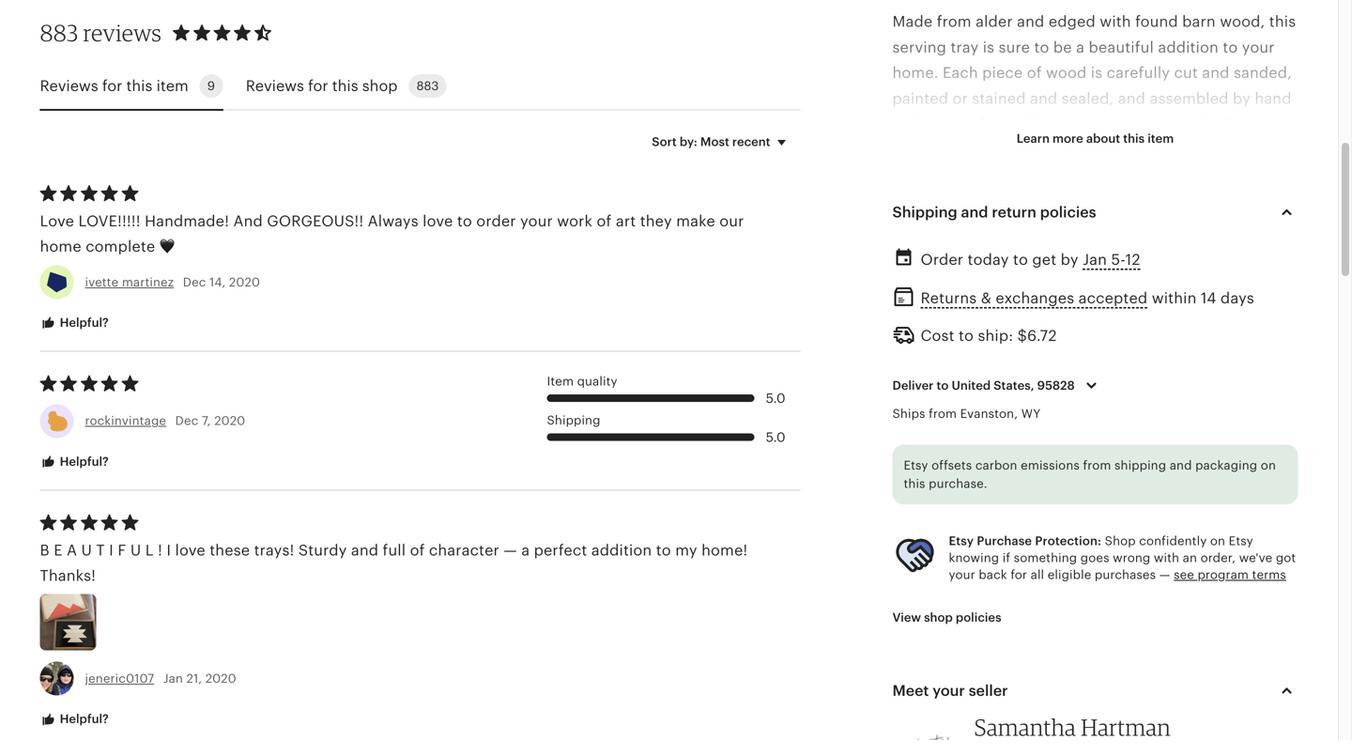 Task type: vqa. For each thing, say whether or not it's contained in the screenshot.
5-
yes



Task type: describe. For each thing, give the bounding box(es) containing it.
1 horizontal spatial i
[[167, 542, 171, 559]]

+ for + this item is made to order and may take up to 2 weeks for construction.
[[893, 524, 901, 541]]

art
[[616, 213, 636, 230]]

and up the sure on the top of page
[[1017, 13, 1045, 30]]

shipping and return policies
[[893, 204, 1097, 221]]

an
[[1183, 551, 1198, 565]]

on inside shop confidently on etsy knowing if something goes wrong with an order, we've got your back for all eligible purchases —
[[1211, 534, 1226, 548]]

would
[[1059, 294, 1104, 311]]

2 in from the left
[[1178, 115, 1191, 132]]

the down ship:
[[984, 345, 1008, 362]]

weeks
[[893, 550, 938, 567]]

etsy inside shop confidently on etsy knowing if something goes wrong with an order, we've got your back for all eligible purchases —
[[1229, 534, 1254, 548]]

3 helpful? button from the top
[[26, 702, 123, 737]]

tab list containing reviews for this item
[[40, 63, 801, 111]]

and
[[233, 213, 263, 230]]

jeneric0107 jan 21, 2020
[[85, 672, 237, 686]]

most
[[701, 135, 730, 149]]

to right 'up'
[[1224, 524, 1239, 541]]

1 vertical spatial it
[[940, 141, 950, 158]]

etsy for etsy offsets carbon emissions from shipping and packaging on this purchase.
[[904, 459, 929, 473]]

sealed, inside it is assembled with wood glue and nails for a tight hold, and sealed with several coats of clear coat. although it is sealed, i would not recommend placing wet glasses directly on the tray to preserve the longevity of the finish.
[[994, 294, 1046, 311]]

each
[[943, 64, 979, 81]]

piece
[[983, 64, 1023, 81]]

about inside dropdown button
[[1087, 132, 1121, 146]]

0 vertical spatial 2020
[[229, 275, 260, 289]]

b e a u t i f u l ! i love these trays! sturdy and full of character — a perfect addition to my home! thanks!
[[40, 542, 748, 584]]

on inside the etsy offsets carbon emissions from shipping and packaging on this purchase.
[[1261, 459, 1277, 473]]

your inside "made from alder and edged with found barn wood, this serving tray is sure to be a beautiful addition to your home. each piece of wood is carefully cut and sanded, painted or stained and sealed, and assembled by hand in the workshop. when it is not resting in the living room, it is also great for storing jewelry and perfume, holding bottles and glasses on the bar cart, or books and flowers on the coffee table."
[[1243, 39, 1275, 56]]

alder
[[976, 13, 1013, 30]]

clear
[[1172, 269, 1209, 286]]

shipping
[[1115, 459, 1167, 473]]

thanks!
[[40, 567, 96, 584]]

ivette
[[85, 275, 119, 289]]

of inside "made from alder and edged with found barn wood, this serving tray is sure to be a beautiful addition to your home. each piece of wood is carefully cut and sanded, painted or stained and sealed, and assembled by hand in the workshop. when it is not resting in the living room, it is also great for storing jewelry and perfume, holding bottles and glasses on the bar cart, or books and flowers on the coffee table."
[[1027, 64, 1042, 81]]

sealed, inside "made from alder and edged with found barn wood, this serving tray is sure to be a beautiful addition to your home. each piece of wood is carefully cut and sanded, painted or stained and sealed, and assembled by hand in the workshop. when it is not resting in the living room, it is also great for storing jewelry and perfume, holding bottles and glasses on the bar cart, or books and flowers on the coffee table."
[[1062, 90, 1114, 107]]

883 for 883 reviews
[[40, 19, 78, 47]]

wy
[[1022, 407, 1041, 421]]

reviews for this shop
[[246, 77, 398, 94]]

bottles
[[953, 167, 1004, 183]]

wood inside "made from alder and edged with found barn wood, this serving tray is sure to be a beautiful addition to your home. each piece of wood is carefully cut and sanded, painted or stained and sealed, and assembled by hand in the workshop. when it is not resting in the living room, it is also great for storing jewelry and perfume, holding bottles and glasses on the bar cart, or books and flowers on the coffee table."
[[1046, 64, 1087, 81]]

helpful? button for ivette martinez dec 14, 2020
[[26, 306, 123, 340]]

deliver to united states, 95828
[[893, 378, 1075, 392]]

3 helpful? from the top
[[57, 712, 109, 726]]

t
[[96, 542, 105, 559]]

rockinvintage dec 7, 2020
[[85, 414, 245, 428]]

!
[[158, 542, 162, 559]]

may
[[1132, 524, 1162, 541]]

0 horizontal spatial or
[[953, 90, 968, 107]]

and down holding
[[893, 192, 920, 209]]

the left the bar
[[1121, 167, 1145, 183]]

view shop policies button
[[879, 601, 1016, 635]]

meet your seller button
[[876, 668, 1316, 713]]

carefully
[[1107, 64, 1170, 81]]

this inside "made from alder and edged with found barn wood, this serving tray is sure to be a beautiful addition to your home. each piece of wood is carefully cut and sanded, painted or stained and sealed, and assembled by hand in the workshop. when it is not resting in the living room, it is also great for storing jewelry and perfume, holding bottles and glasses on the bar cart, or books and flowers on the coffee table."
[[1270, 13, 1296, 30]]

to inside dropdown button
[[937, 378, 949, 392]]

several
[[1053, 269, 1105, 286]]

1 in from the left
[[893, 115, 906, 132]]

evanston,
[[961, 407, 1018, 421]]

1 vertical spatial dec
[[175, 414, 198, 428]]

is left also
[[954, 141, 966, 158]]

be
[[1054, 39, 1072, 56]]

love love!!!!! handmade! and gorgeous!! always love to order your work of art they make our home complete 🖤
[[40, 213, 744, 255]]

handmade!
[[145, 213, 229, 230]]

order
[[921, 251, 964, 268]]

your inside the love love!!!!! handmade! and gorgeous!! always love to order your work of art they make our home complete 🖤
[[520, 213, 553, 230]]

it inside it is assembled with wood glue and nails for a tight hold, and sealed with several coats of clear coat. although it is sealed, i would not recommend placing wet glasses directly on the tray to preserve the longevity of the finish.
[[964, 294, 974, 311]]

order inside the love love!!!!! handmade! and gorgeous!! always love to order your work of art they make our home complete 🖤
[[477, 213, 516, 230]]

always
[[368, 213, 419, 230]]

it is assembled with wood glue and nails for a tight hold, and sealed with several coats of clear coat. although it is sealed, i would not recommend placing wet glasses directly on the tray to preserve the longevity of the finish.
[[893, 243, 1284, 362]]

jeneric0107
[[85, 672, 154, 686]]

is down sealed
[[978, 294, 990, 311]]

0 horizontal spatial i
[[109, 542, 114, 559]]

tight
[[1229, 243, 1264, 260]]

+ for + shop more aztec trays here:
[[893, 601, 901, 618]]

your inside meet your seller dropdown button
[[933, 682, 965, 699]]

painted
[[893, 90, 949, 107]]

with down order today to get by jan 5-12
[[1018, 269, 1049, 286]]

0 vertical spatial it
[[1064, 115, 1074, 132]]

order inside '+ this item is made to order and may take up to 2 weeks for construction.'
[[1056, 524, 1096, 541]]

on inside it is assembled with wood glue and nails for a tight hold, and sealed with several coats of clear coat. although it is sealed, i would not recommend placing wet glasses directly on the tray to preserve the longevity of the finish.
[[1041, 320, 1060, 337]]

is inside '+ this item is made to order and may take up to 2 weeks for construction.'
[[976, 524, 988, 541]]

make
[[677, 213, 716, 230]]

1 vertical spatial by
[[1061, 251, 1079, 268]]

tray inside "made from alder and edged with found barn wood, this serving tray is sure to be a beautiful addition to your home. each piece of wood is carefully cut and sanded, painted or stained and sealed, and assembled by hand in the workshop. when it is not resting in the living room, it is also great for storing jewelry and perfume, holding bottles and glasses on the bar cart, or books and flowers on the coffee table."
[[951, 39, 979, 56]]

recommend
[[1137, 294, 1225, 311]]

when
[[1018, 115, 1060, 132]]

is left the sure on the top of page
[[983, 39, 995, 56]]

these
[[210, 542, 250, 559]]

learn
[[1017, 132, 1050, 146]]

gorgeous!!
[[267, 213, 364, 230]]

0 horizontal spatial more
[[947, 601, 986, 618]]

0 vertical spatial item
[[156, 77, 189, 94]]

helpful? for rockinvintage dec 7, 2020
[[57, 454, 109, 469]]

helpful? for ivette martinez dec 14, 2020
[[57, 316, 109, 330]]

reviews for this item
[[40, 77, 189, 94]]

the left living
[[1195, 115, 1219, 132]]

to left be
[[1035, 39, 1050, 56]]

coffee
[[1033, 192, 1080, 209]]

ivette martinez dec 14, 2020
[[85, 275, 260, 289]]

e
[[54, 542, 63, 559]]

goes
[[1081, 551, 1110, 565]]

the down painted
[[910, 115, 934, 132]]

on up table.
[[1098, 167, 1117, 183]]

12
[[1126, 251, 1141, 268]]

character
[[429, 542, 500, 559]]

2 inside '+ medium: 12"x8"x2" + weight: about 2 pounds'
[[1012, 473, 1021, 490]]

by:
[[680, 135, 698, 149]]

work
[[557, 213, 593, 230]]

2 inside '+ this item is made to order and may take up to 2 weeks for construction.'
[[1244, 524, 1252, 541]]

order today to get by jan 5-12
[[921, 251, 1141, 268]]

and right cut
[[1203, 64, 1230, 81]]

🖤
[[159, 238, 175, 255]]

883 reviews
[[40, 19, 162, 47]]

21,
[[186, 672, 202, 686]]

love inside the love love!!!!! handmade! and gorgeous!! always love to order your work of art they make our home complete 🖤
[[423, 213, 453, 230]]

reviews for reviews for this shop
[[246, 77, 304, 94]]

meet your seller
[[893, 682, 1008, 699]]

barn
[[1183, 13, 1216, 30]]

united
[[952, 378, 991, 392]]

cost to ship: $ 6.72
[[921, 328, 1057, 344]]

&
[[981, 290, 992, 307]]

home
[[40, 238, 82, 255]]

terms
[[1253, 568, 1287, 582]]

made from alder and edged with found barn wood, this serving tray is sure to be a beautiful addition to your home. each piece of wood is carefully cut and sanded, painted or stained and sealed, and assembled by hand in the workshop. when it is not resting in the living room, it is also great for storing jewelry and perfume, holding bottles and glasses on the bar cart, or books and flowers on the coffee table.
[[893, 13, 1296, 209]]

assembled inside it is assembled with wood glue and nails for a tight hold, and sealed with several coats of clear coat. although it is sealed, i would not recommend placing wet glasses directly on the tray to preserve the longevity of the finish.
[[923, 243, 1002, 260]]

the left coffee
[[1005, 192, 1029, 209]]

and down great
[[1008, 167, 1036, 183]]

to down 'wood,'
[[1223, 39, 1238, 56]]

with inside shop confidently on etsy knowing if something goes wrong with an order, we've got your back for all eligible purchases —
[[1154, 551, 1180, 565]]

order,
[[1201, 551, 1236, 565]]

rockinvintage link
[[85, 414, 166, 428]]

from for ships
[[929, 407, 957, 421]]

bar
[[1149, 167, 1173, 183]]

this
[[905, 524, 935, 541]]

item inside '+ this item is made to order and may take up to 2 weeks for construction.'
[[939, 524, 972, 541]]

jeneric0107 link
[[85, 672, 154, 686]]

item inside the learn more about this item dropdown button
[[1148, 132, 1174, 146]]

hand
[[1255, 90, 1292, 107]]

learn more about this item button
[[1003, 122, 1188, 156]]

more inside the learn more about this item dropdown button
[[1053, 132, 1084, 146]]

jeneric0107 added a photo of their purchase image
[[40, 594, 96, 651]]

a inside it is assembled with wood glue and nails for a tight hold, and sealed with several coats of clear coat. although it is sealed, i would not recommend placing wet glasses directly on the tray to preserve the longevity of the finish.
[[1217, 243, 1225, 260]]

of down cost to ship: $ 6.72
[[965, 345, 980, 362]]

my
[[676, 542, 698, 559]]

$
[[1018, 328, 1028, 344]]

1 u from the left
[[81, 542, 92, 559]]

item quality
[[547, 374, 618, 388]]

and inside dropdown button
[[961, 204, 989, 221]]

to inside b e a u t i f u l ! i love these trays! sturdy and full of character — a perfect addition to my home! thanks!
[[656, 542, 671, 559]]

for inside shop confidently on etsy knowing if something goes wrong with an order, we've got your back for all eligible purchases —
[[1011, 568, 1028, 582]]

and up cart,
[[1184, 141, 1211, 158]]

perfume,
[[1215, 141, 1282, 158]]

returns & exchanges accepted within 14 days
[[921, 290, 1255, 307]]

confidently
[[1140, 534, 1207, 548]]

love inside b e a u t i f u l ! i love these trays! sturdy and full of character — a perfect addition to my home! thanks!
[[175, 542, 206, 559]]

packaging
[[1196, 459, 1258, 473]]

1 vertical spatial jan
[[163, 672, 183, 686]]

great
[[1004, 141, 1042, 158]]

with inside "made from alder and edged with found barn wood, this serving tray is sure to be a beautiful addition to your home. each piece of wood is carefully cut and sanded, painted or stained and sealed, and assembled by hand in the workshop. when it is not resting in the living room, it is also great for storing jewelry and perfume, holding bottles and glasses on the bar cart, or books and flowers on the coffee table."
[[1100, 13, 1132, 30]]

here:
[[1075, 601, 1113, 618]]

found
[[1136, 13, 1179, 30]]

carbon
[[976, 459, 1018, 473]]

the down would
[[1064, 320, 1088, 337]]

medium:
[[905, 448, 969, 464]]

5.0 for item quality
[[766, 391, 786, 406]]

accepted
[[1079, 290, 1148, 307]]

and inside the etsy offsets carbon emissions from shipping and packaging on this purchase.
[[1170, 459, 1192, 473]]



Task type: locate. For each thing, give the bounding box(es) containing it.
and up goes
[[1100, 524, 1128, 541]]

of inside the love love!!!!! handmade! and gorgeous!! always love to order your work of art they make our home complete 🖤
[[597, 213, 612, 230]]

2020 right 14,
[[229, 275, 260, 289]]

+ this item is made to order and may take up to 2 weeks for construction.
[[893, 524, 1252, 567]]

0 vertical spatial policies
[[1041, 204, 1097, 221]]

0 vertical spatial shop
[[1105, 534, 1136, 548]]

1 horizontal spatial —
[[1160, 568, 1171, 582]]

and down bottles
[[961, 204, 989, 221]]

cut
[[1175, 64, 1198, 81]]

0 vertical spatial glasses
[[1040, 167, 1094, 183]]

2020 right 21,
[[205, 672, 237, 686]]

0 vertical spatial dec
[[183, 275, 206, 289]]

more down back
[[947, 601, 986, 618]]

1 horizontal spatial u
[[130, 542, 141, 559]]

0 horizontal spatial 883
[[40, 19, 78, 47]]

with down return
[[1006, 243, 1037, 260]]

and inside '+ this item is made to order and may take up to 2 weeks for construction.'
[[1100, 524, 1128, 541]]

0 horizontal spatial assembled
[[923, 243, 1002, 260]]

seller
[[969, 682, 1008, 699]]

shipping down item quality
[[547, 413, 601, 427]]

1 vertical spatial shop
[[924, 610, 953, 625]]

for
[[102, 77, 122, 94], [308, 77, 328, 94], [1046, 141, 1067, 158], [1192, 243, 1213, 260], [942, 550, 963, 567], [1011, 568, 1028, 582]]

2 up we've
[[1244, 524, 1252, 541]]

this inside the etsy offsets carbon emissions from shipping and packaging on this purchase.
[[904, 477, 926, 491]]

tray up each
[[951, 39, 979, 56]]

addition inside b e a u t i f u l ! i love these trays! sturdy and full of character — a perfect addition to my home! thanks!
[[592, 542, 652, 559]]

directly
[[982, 320, 1037, 337]]

sealed,
[[1062, 90, 1114, 107], [994, 294, 1046, 311]]

glasses inside it is assembled with wood glue and nails for a tight hold, and sealed with several coats of clear coat. although it is sealed, i would not recommend placing wet glasses directly on the tray to preserve the longevity of the finish.
[[924, 320, 978, 337]]

flowers
[[924, 192, 978, 209]]

i left f on the left of the page
[[109, 542, 114, 559]]

2 vertical spatial helpful?
[[57, 712, 109, 726]]

— left see
[[1160, 568, 1171, 582]]

jan left 21,
[[163, 672, 183, 686]]

something
[[1014, 551, 1078, 565]]

and up when
[[1030, 90, 1058, 107]]

your right meet at bottom
[[933, 682, 965, 699]]

ships
[[893, 407, 926, 421]]

2 horizontal spatial it
[[1064, 115, 1074, 132]]

ship:
[[978, 328, 1014, 344]]

assembled inside "made from alder and edged with found barn wood, this serving tray is sure to be a beautiful addition to your home. each piece of wood is carefully cut and sanded, painted or stained and sealed, and assembled by hand in the workshop. when it is not resting in the living room, it is also great for storing jewelry and perfume, holding bottles and glasses on the bar cart, or books and flowers on the coffee table."
[[1150, 90, 1229, 107]]

a left tight
[[1217, 243, 1225, 260]]

0 horizontal spatial shop
[[362, 77, 398, 94]]

1 vertical spatial helpful? button
[[26, 445, 123, 479]]

item left 9
[[156, 77, 189, 94]]

95828
[[1038, 378, 1075, 392]]

tray inside it is assembled with wood glue and nails for a tight hold, and sealed with several coats of clear coat. although it is sealed, i would not recommend placing wet glasses directly on the tray to preserve the longevity of the finish.
[[1092, 320, 1120, 337]]

1 horizontal spatial 883
[[417, 79, 439, 93]]

not inside "made from alder and edged with found barn wood, this serving tray is sure to be a beautiful addition to your home. each piece of wood is carefully cut and sanded, painted or stained and sealed, and assembled by hand in the workshop. when it is not resting in the living room, it is also great for storing jewelry and perfume, holding bottles and glasses on the bar cart, or books and flowers on the coffee table."
[[1094, 115, 1118, 132]]

0 horizontal spatial tray
[[951, 39, 979, 56]]

and inside b e a u t i f u l ! i love these trays! sturdy and full of character — a perfect addition to my home! thanks!
[[351, 542, 379, 559]]

home!
[[702, 542, 748, 559]]

and left the full
[[351, 542, 379, 559]]

0 horizontal spatial about
[[965, 473, 1008, 490]]

+ left this
[[893, 524, 901, 541]]

reviews down 883 reviews on the top of the page
[[40, 77, 98, 94]]

rockinvintage
[[85, 414, 166, 428]]

shop inside tab list
[[362, 77, 398, 94]]

by inside "made from alder and edged with found barn wood, this serving tray is sure to be a beautiful addition to your home. each piece of wood is carefully cut and sanded, painted or stained and sealed, and assembled by hand in the workshop. when it is not resting in the living room, it is also great for storing jewelry and perfume, holding bottles and glasses on the bar cart, or books and flowers on the coffee table."
[[1233, 90, 1251, 107]]

1 vertical spatial order
[[1056, 524, 1096, 541]]

about left resting
[[1087, 132, 1121, 146]]

1 horizontal spatial glasses
[[1040, 167, 1094, 183]]

this inside dropdown button
[[1124, 132, 1145, 146]]

wood,
[[1220, 13, 1266, 30]]

shipping inside dropdown button
[[893, 204, 958, 221]]

1 vertical spatial addition
[[592, 542, 652, 559]]

the
[[910, 115, 934, 132], [1195, 115, 1219, 132], [1121, 167, 1145, 183], [1005, 192, 1029, 209], [1064, 320, 1088, 337], [1212, 320, 1236, 337], [984, 345, 1008, 362]]

0 horizontal spatial reviews
[[40, 77, 98, 94]]

u
[[81, 542, 92, 559], [130, 542, 141, 559]]

program
[[1198, 568, 1249, 582]]

1 horizontal spatial about
[[1087, 132, 1121, 146]]

1 horizontal spatial in
[[1178, 115, 1191, 132]]

is up knowing at the right of page
[[976, 524, 988, 541]]

1 vertical spatial more
[[947, 601, 986, 618]]

or down each
[[953, 90, 968, 107]]

reviews
[[83, 19, 162, 47]]

beautiful
[[1089, 39, 1154, 56]]

wood up the several
[[1042, 243, 1082, 260]]

etsy for etsy purchase protection:
[[949, 534, 974, 548]]

1 vertical spatial shipping
[[547, 413, 601, 427]]

item up knowing at the right of page
[[939, 524, 972, 541]]

u left l
[[130, 542, 141, 559]]

ships from evanston, wy
[[893, 407, 1041, 421]]

1 vertical spatial sealed,
[[994, 294, 1046, 311]]

0 vertical spatial tray
[[951, 39, 979, 56]]

it right when
[[1064, 115, 1074, 132]]

more right learn
[[1053, 132, 1084, 146]]

etsy
[[904, 459, 929, 473], [949, 534, 974, 548], [1229, 534, 1254, 548]]

wrong
[[1113, 551, 1151, 565]]

your
[[1243, 39, 1275, 56], [520, 213, 553, 230], [949, 568, 976, 582], [933, 682, 965, 699]]

tab list
[[40, 63, 801, 111]]

not up the storing
[[1094, 115, 1118, 132]]

serving
[[893, 39, 947, 56]]

about inside '+ medium: 12"x8"x2" + weight: about 2 pounds'
[[965, 473, 1008, 490]]

policies
[[1041, 204, 1097, 221], [956, 610, 1002, 625]]

glasses
[[1040, 167, 1094, 183], [924, 320, 978, 337]]

all
[[1031, 568, 1045, 582]]

back
[[979, 568, 1008, 582]]

1 vertical spatial 2
[[1244, 524, 1252, 541]]

5-
[[1112, 251, 1126, 268]]

books
[[1234, 167, 1278, 183]]

2 u from the left
[[130, 542, 141, 559]]

shipping and return policies button
[[876, 190, 1316, 235]]

for inside "made from alder and edged with found barn wood, this serving tray is sure to be a beautiful addition to your home. each piece of wood is carefully cut and sanded, painted or stained and sealed, and assembled by hand in the workshop. when it is not resting in the living room, it is also great for storing jewelry and perfume, holding bottles and glasses on the bar cart, or books and flowers on the coffee table."
[[1046, 141, 1067, 158]]

purchases
[[1095, 568, 1156, 582]]

is down beautiful
[[1091, 64, 1103, 81]]

5.0 for shipping
[[766, 430, 786, 445]]

shop inside the view shop policies button
[[924, 610, 953, 625]]

2 vertical spatial helpful? button
[[26, 702, 123, 737]]

1 horizontal spatial by
[[1233, 90, 1251, 107]]

0 vertical spatial more
[[1053, 132, 1084, 146]]

on right "$"
[[1041, 320, 1060, 337]]

0 vertical spatial 5.0
[[766, 391, 786, 406]]

2020 for jeneric0107 jan 21, 2020
[[205, 672, 237, 686]]

+ for + medium: 12"x8"x2" + weight: about 2 pounds
[[893, 448, 901, 464]]

0 vertical spatial —
[[504, 542, 517, 559]]

2 horizontal spatial a
[[1217, 243, 1225, 260]]

your inside shop confidently on etsy knowing if something goes wrong with an order, we've got your back for all eligible purchases —
[[949, 568, 976, 582]]

sort
[[652, 135, 677, 149]]

2 horizontal spatial etsy
[[1229, 534, 1254, 548]]

shipping
[[893, 204, 958, 221], [547, 413, 601, 427]]

on down bottles
[[982, 192, 1001, 209]]

helpful? button for rockinvintage dec 7, 2020
[[26, 445, 123, 479]]

and down carefully
[[1119, 90, 1146, 107]]

helpful? button down ivette
[[26, 306, 123, 340]]

construction.
[[967, 550, 1065, 567]]

sturdy
[[299, 542, 347, 559]]

sealed, up learn more about this item
[[1062, 90, 1114, 107]]

i left would
[[1051, 294, 1055, 311]]

1 vertical spatial about
[[965, 473, 1008, 490]]

policies inside dropdown button
[[1041, 204, 1097, 221]]

0 vertical spatial helpful?
[[57, 316, 109, 330]]

a
[[1077, 39, 1085, 56], [1217, 243, 1225, 260], [522, 542, 530, 559]]

not down coats at the right of the page
[[1108, 294, 1132, 311]]

to up something
[[1037, 524, 1052, 541]]

from inside the etsy offsets carbon emissions from shipping and packaging on this purchase.
[[1083, 459, 1112, 473]]

1 horizontal spatial a
[[1077, 39, 1085, 56]]

1 horizontal spatial policies
[[1041, 204, 1097, 221]]

1 vertical spatial policies
[[956, 610, 1002, 625]]

1 vertical spatial —
[[1160, 568, 1171, 582]]

returns & exchanges accepted button
[[921, 285, 1148, 312]]

+ left medium:
[[893, 448, 901, 464]]

1 5.0 from the top
[[766, 391, 786, 406]]

1 + from the top
[[893, 448, 901, 464]]

to left get
[[1013, 251, 1029, 268]]

from for made
[[937, 13, 972, 30]]

1 vertical spatial 5.0
[[766, 430, 786, 445]]

1 helpful? from the top
[[57, 316, 109, 330]]

sealed, up the directly
[[994, 294, 1046, 311]]

0 horizontal spatial policies
[[956, 610, 1002, 625]]

2 vertical spatial from
[[1083, 459, 1112, 473]]

got
[[1276, 551, 1297, 565]]

to right always
[[457, 213, 472, 230]]

2 vertical spatial it
[[964, 294, 974, 311]]

reviews for reviews for this item
[[40, 77, 98, 94]]

+ left weight:
[[893, 473, 901, 490]]

12"x8"x2"
[[973, 448, 1040, 464]]

helpful?
[[57, 316, 109, 330], [57, 454, 109, 469], [57, 712, 109, 726]]

aztec
[[990, 601, 1031, 618]]

0 vertical spatial shop
[[362, 77, 398, 94]]

cart,
[[1177, 167, 1211, 183]]

0 vertical spatial assembled
[[1150, 90, 1229, 107]]

addition up cut
[[1158, 39, 1219, 56]]

1 horizontal spatial etsy
[[949, 534, 974, 548]]

in up room,
[[893, 115, 906, 132]]

a inside b e a u t i f u l ! i love these trays! sturdy and full of character — a perfect addition to my home! thanks!
[[522, 542, 530, 559]]

made
[[893, 13, 933, 30]]

0 vertical spatial jan
[[1083, 251, 1108, 268]]

— inside b e a u t i f u l ! i love these trays! sturdy and full of character — a perfect addition to my home! thanks!
[[504, 542, 517, 559]]

0 vertical spatial shipping
[[893, 204, 958, 221]]

0 vertical spatial or
[[953, 90, 968, 107]]

of right the full
[[410, 542, 425, 559]]

full
[[383, 542, 406, 559]]

stained
[[972, 90, 1026, 107]]

0 horizontal spatial addition
[[592, 542, 652, 559]]

1 horizontal spatial shop
[[924, 610, 953, 625]]

2020
[[229, 275, 260, 289], [214, 414, 245, 428], [205, 672, 237, 686]]

1 horizontal spatial 2
[[1244, 524, 1252, 541]]

1 horizontal spatial assembled
[[1150, 90, 1229, 107]]

purchase.
[[929, 477, 988, 491]]

+ inside '+ this item is made to order and may take up to 2 weeks for construction.'
[[893, 524, 901, 541]]

0 horizontal spatial order
[[477, 213, 516, 230]]

shop inside shop confidently on etsy knowing if something goes wrong with an order, we've got your back for all eligible purchases —
[[1105, 534, 1136, 548]]

1 vertical spatial from
[[929, 407, 957, 421]]

edged
[[1049, 13, 1096, 30]]

0 vertical spatial helpful? button
[[26, 306, 123, 340]]

1 helpful? button from the top
[[26, 306, 123, 340]]

workshop.
[[938, 115, 1014, 132]]

about down carbon
[[965, 473, 1008, 490]]

and
[[1017, 13, 1045, 30], [1203, 64, 1230, 81], [1030, 90, 1058, 107], [1119, 90, 1146, 107], [1184, 141, 1211, 158], [1008, 167, 1036, 183], [893, 192, 920, 209], [961, 204, 989, 221], [1123, 243, 1150, 260], [934, 269, 962, 286], [1170, 459, 1192, 473], [1100, 524, 1128, 541], [351, 542, 379, 559]]

to inside it is assembled with wood glue and nails for a tight hold, and sealed with several coats of clear coat. although it is sealed, i would not recommend placing wet glasses directly on the tray to preserve the longevity of the finish.
[[1124, 320, 1140, 337]]

item
[[547, 374, 574, 388]]

from left alder
[[937, 13, 972, 30]]

1 vertical spatial 883
[[417, 79, 439, 93]]

policies inside button
[[956, 610, 1002, 625]]

1 horizontal spatial reviews
[[246, 77, 304, 94]]

helpful? down ivette
[[57, 316, 109, 330]]

2 5.0 from the top
[[766, 430, 786, 445]]

or right cart,
[[1215, 167, 1230, 183]]

to right cost
[[959, 328, 974, 344]]

2
[[1012, 473, 1021, 490], [1244, 524, 1252, 541]]

not inside it is assembled with wood glue and nails for a tight hold, and sealed with several coats of clear coat. although it is sealed, i would not recommend placing wet glasses directly on the tray to preserve the longevity of the finish.
[[1108, 294, 1132, 311]]

for inside it is assembled with wood glue and nails for a tight hold, and sealed with several coats of clear coat. although it is sealed, i would not recommend placing wet glasses directly on the tray to preserve the longevity of the finish.
[[1192, 243, 1213, 260]]

0 vertical spatial wood
[[1046, 64, 1087, 81]]

1 vertical spatial assembled
[[923, 243, 1002, 260]]

resting
[[1123, 115, 1174, 132]]

0 horizontal spatial item
[[156, 77, 189, 94]]

1 reviews from the left
[[40, 77, 98, 94]]

883 inside tab list
[[417, 79, 439, 93]]

helpful? down jeneric0107
[[57, 712, 109, 726]]

2 helpful? from the top
[[57, 454, 109, 469]]

a
[[67, 542, 77, 559]]

jan left 5-
[[1083, 251, 1108, 268]]

1 horizontal spatial it
[[964, 294, 974, 311]]

glasses up coffee
[[1040, 167, 1094, 183]]

on
[[1098, 167, 1117, 183], [982, 192, 1001, 209], [1041, 320, 1060, 337], [1261, 459, 1277, 473], [1211, 534, 1226, 548]]

0 vertical spatial order
[[477, 213, 516, 230]]

a right be
[[1077, 39, 1085, 56]]

love!!!!!
[[78, 213, 141, 230]]

of inside b e a u t i f u l ! i love these trays! sturdy and full of character — a perfect addition to my home! thanks!
[[410, 542, 425, 559]]

1 vertical spatial glasses
[[924, 320, 978, 337]]

from inside "made from alder and edged with found barn wood, this serving tray is sure to be a beautiful addition to your home. each piece of wood is carefully cut and sanded, painted or stained and sealed, and assembled by hand in the workshop. when it is not resting in the living room, it is also great for storing jewelry and perfume, holding bottles and glasses on the bar cart, or books and flowers on the coffee table."
[[937, 13, 972, 30]]

with up beautiful
[[1100, 13, 1132, 30]]

etsy up knowing at the right of page
[[949, 534, 974, 548]]

2020 for rockinvintage dec 7, 2020
[[214, 414, 245, 428]]

i inside it is assembled with wood glue and nails for a tight hold, and sealed with several coats of clear coat. although it is sealed, i would not recommend placing wet glasses directly on the tray to preserve the longevity of the finish.
[[1051, 294, 1055, 311]]

is right it
[[907, 243, 919, 260]]

helpful? button down jeneric0107 link
[[26, 702, 123, 737]]

of right piece at the right
[[1027, 64, 1042, 81]]

storing
[[1071, 141, 1123, 158]]

shipping for shipping and return policies
[[893, 204, 958, 221]]

is up the storing
[[1078, 115, 1090, 132]]

for inside '+ this item is made to order and may take up to 2 weeks for construction.'
[[942, 550, 963, 567]]

offsets
[[932, 459, 972, 473]]

also
[[970, 141, 999, 158]]

trays
[[1035, 601, 1071, 618]]

states,
[[994, 378, 1035, 392]]

1 horizontal spatial order
[[1056, 524, 1096, 541]]

1 vertical spatial love
[[175, 542, 206, 559]]

of left art
[[597, 213, 612, 230]]

1 vertical spatial 2020
[[214, 414, 245, 428]]

it left &
[[964, 294, 974, 311]]

0 horizontal spatial love
[[175, 542, 206, 559]]

helpful? button down rockinvintage at bottom
[[26, 445, 123, 479]]

l
[[145, 542, 154, 559]]

2 reviews from the left
[[246, 77, 304, 94]]

etsy inside the etsy offsets carbon emissions from shipping and packaging on this purchase.
[[904, 459, 929, 473]]

0 vertical spatial not
[[1094, 115, 1118, 132]]

— inside shop confidently on etsy knowing if something goes wrong with an order, we've got your back for all eligible purchases —
[[1160, 568, 1171, 582]]

love right always
[[423, 213, 453, 230]]

and up coats at the right of the page
[[1123, 243, 1150, 260]]

1 horizontal spatial jan
[[1083, 251, 1108, 268]]

love
[[40, 213, 74, 230]]

shipping for shipping
[[547, 413, 601, 427]]

from right the ships
[[929, 407, 957, 421]]

0 horizontal spatial jan
[[163, 672, 183, 686]]

it right room,
[[940, 141, 950, 158]]

glasses down returns
[[924, 320, 978, 337]]

9
[[207, 79, 215, 93]]

2 helpful? button from the top
[[26, 445, 123, 479]]

1 vertical spatial shop
[[905, 601, 943, 618]]

shop up wrong
[[1105, 534, 1136, 548]]

0 horizontal spatial 2
[[1012, 473, 1021, 490]]

coat.
[[1213, 269, 1250, 286]]

on up order,
[[1211, 534, 1226, 548]]

today
[[968, 251, 1009, 268]]

from left shipping
[[1083, 459, 1112, 473]]

addition right perfect
[[592, 542, 652, 559]]

and right shipping
[[1170, 459, 1192, 473]]

— right character
[[504, 542, 517, 559]]

i right the !
[[167, 542, 171, 559]]

etsy up we've
[[1229, 534, 1254, 548]]

glasses inside "made from alder and edged with found barn wood, this serving tray is sure to be a beautiful addition to your home. each piece of wood is carefully cut and sanded, painted or stained and sealed, and assembled by hand in the workshop. when it is not resting in the living room, it is also great for storing jewelry and perfume, holding bottles and glasses on the bar cart, or books and flowers on the coffee table."
[[1040, 167, 1094, 183]]

883 for 883
[[417, 79, 439, 93]]

wood inside it is assembled with wood glue and nails for a tight hold, and sealed with several coats of clear coat. although it is sealed, i would not recommend placing wet glasses directly on the tray to preserve the longevity of the finish.
[[1042, 243, 1082, 260]]

a inside "made from alder and edged with found barn wood, this serving tray is sure to be a beautiful addition to your home. each piece of wood is carefully cut and sanded, painted or stained and sealed, and assembled by hand in the workshop. when it is not resting in the living room, it is also great for storing jewelry and perfume, holding bottles and glasses on the bar cart, or books and flowers on the coffee table."
[[1077, 39, 1085, 56]]

shipping down holding
[[893, 204, 958, 221]]

0 horizontal spatial in
[[893, 115, 906, 132]]

0 vertical spatial 2
[[1012, 473, 1021, 490]]

helpful? down rockinvintage link
[[57, 454, 109, 469]]

your down knowing at the right of page
[[949, 568, 976, 582]]

a left perfect
[[522, 542, 530, 559]]

or
[[953, 90, 968, 107], [1215, 167, 1230, 183]]

to inside the love love!!!!! handmade! and gorgeous!! always love to order your work of art they make our home complete 🖤
[[457, 213, 472, 230]]

0 horizontal spatial sealed,
[[994, 294, 1046, 311]]

jewelry
[[1127, 141, 1179, 158]]

glue
[[1086, 243, 1118, 260]]

item up the bar
[[1148, 132, 1174, 146]]

coats
[[1109, 269, 1149, 286]]

1 horizontal spatial or
[[1215, 167, 1230, 183]]

0 vertical spatial sealed,
[[1062, 90, 1114, 107]]

assembled down cut
[[1150, 90, 1229, 107]]

the down days
[[1212, 320, 1236, 337]]

love right the !
[[175, 542, 206, 559]]

on right packaging
[[1261, 459, 1277, 473]]

0 horizontal spatial u
[[81, 542, 92, 559]]

0 horizontal spatial —
[[504, 542, 517, 559]]

0 horizontal spatial a
[[522, 542, 530, 559]]

1 horizontal spatial shop
[[1105, 534, 1136, 548]]

helpful? button
[[26, 306, 123, 340], [26, 445, 123, 479], [26, 702, 123, 737]]

knowing
[[949, 551, 1000, 565]]

dec left 14,
[[183, 275, 206, 289]]

take
[[1166, 524, 1197, 541]]

addition inside "made from alder and edged with found barn wood, this serving tray is sure to be a beautiful addition to your home. each piece of wood is carefully cut and sanded, painted or stained and sealed, and assembled by hand in the workshop. when it is not resting in the living room, it is also great for storing jewelry and perfume, holding bottles and glasses on the bar cart, or books and flowers on the coffee table."
[[1158, 39, 1219, 56]]

in right resting
[[1178, 115, 1191, 132]]

4 + from the top
[[893, 601, 901, 618]]

it
[[893, 243, 903, 260]]

3 + from the top
[[893, 524, 901, 541]]

policies up glue
[[1041, 204, 1097, 221]]

u left t
[[81, 542, 92, 559]]

and down order
[[934, 269, 962, 286]]

0 horizontal spatial glasses
[[924, 320, 978, 337]]

of up within
[[1153, 269, 1168, 286]]

exchanges
[[996, 290, 1075, 307]]

cost
[[921, 328, 955, 344]]

2 + from the top
[[893, 473, 901, 490]]

view shop policies
[[893, 610, 1002, 625]]

your left work
[[520, 213, 553, 230]]

holding
[[893, 167, 949, 183]]

1 horizontal spatial sealed,
[[1062, 90, 1114, 107]]

1 vertical spatial wood
[[1042, 243, 1082, 260]]

1 vertical spatial not
[[1108, 294, 1132, 311]]

0 vertical spatial about
[[1087, 132, 1121, 146]]

0 vertical spatial by
[[1233, 90, 1251, 107]]

0 vertical spatial 883
[[40, 19, 78, 47]]

2 vertical spatial a
[[522, 542, 530, 559]]



